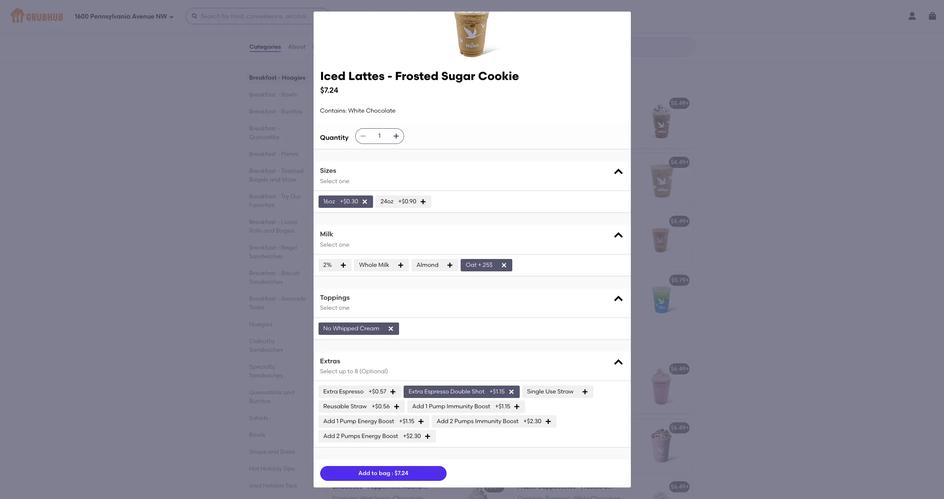 Task type: locate. For each thing, give the bounding box(es) containing it.
breakfast - try our favorites
[[249, 193, 301, 209]]

0 horizontal spatial +$2.30
[[403, 434, 421, 441]]

2 for add 2 pumps energy boost
[[336, 434, 340, 441]]

+ for iced coffees - frosted sugar cookie
[[686, 159, 689, 166]]

1 vertical spatial sauce
[[392, 289, 409, 296]]

energy for +$1.15
[[358, 419, 377, 426]]

cold brews - peppermint mocha image
[[446, 272, 508, 325]]

mocha down almond at bottom
[[404, 277, 424, 284]]

cookies for milkshakes - peppermint cookies & cream
[[403, 366, 426, 373]]

to inside extras select up to 8 (optional)
[[348, 369, 353, 376]]

breakfast - panini tab
[[249, 150, 307, 159]]

1 vertical spatial syrup
[[581, 238, 597, 245]]

contains: for iced coffees - peppermint bark image
[[332, 171, 359, 178]]

1 vertical spatial immunity
[[475, 419, 501, 426]]

-
[[361, 11, 363, 18], [579, 11, 581, 18], [387, 69, 392, 83], [278, 74, 280, 81], [277, 91, 280, 98], [277, 108, 280, 115], [277, 125, 280, 132], [277, 151, 280, 158], [370, 159, 372, 166], [555, 159, 557, 166], [277, 168, 280, 175], [277, 193, 280, 200], [370, 218, 372, 225], [551, 218, 553, 225], [277, 219, 280, 226], [277, 245, 280, 252], [277, 270, 280, 277], [366, 277, 368, 284], [589, 277, 591, 284], [277, 296, 280, 303], [365, 366, 367, 373], [364, 425, 366, 432], [549, 425, 551, 432], [364, 484, 366, 491], [577, 484, 580, 491]]

cold for cold brews - peppermint mocha
[[332, 277, 346, 284]]

bowls tab
[[249, 431, 307, 440]]

contains: inside contains: top with peppermint pcs, white chocolate, mint syrup
[[518, 230, 544, 237]]

smoothies - frosted sugar cookie image
[[446, 420, 508, 473]]

pcs
[[411, 179, 421, 186]]

+ for iced coffees - peppermint mocha
[[501, 218, 504, 225]]

+$1.15 right shot
[[490, 389, 505, 396]]

peppermint
[[365, 11, 398, 18], [374, 159, 407, 166], [377, 179, 410, 186], [374, 218, 407, 225], [555, 218, 588, 225], [572, 230, 605, 237], [370, 277, 403, 284], [369, 366, 402, 373], [518, 386, 550, 393], [553, 425, 586, 432], [367, 484, 401, 491]]

contains: for iced lattes - frosted sugar cookie image
[[332, 111, 359, 119]]

1 horizontal spatial blend
[[606, 11, 622, 18]]

sauce down cold brews - peppermint mocha
[[392, 289, 409, 296]]

bowls up soups
[[249, 432, 265, 439]]

ciabatta sandwiches tab
[[249, 338, 307, 355]]

$5.49
[[671, 100, 686, 107], [671, 218, 686, 225]]

breakfast inside breakfast - avocado toast
[[249, 296, 276, 303]]

bagels up favorites
[[249, 176, 268, 183]]

3 breakfast from the top
[[249, 108, 276, 115]]

smoothies down single
[[518, 425, 547, 432]]

select inside milk select one
[[320, 242, 337, 249]]

sandwiches down specialty
[[249, 373, 283, 380]]

6 breakfast from the top
[[249, 168, 276, 175]]

9 breakfast from the top
[[249, 245, 276, 252]]

breakfast - biscuit sandwiches
[[249, 270, 299, 286]]

breakfast for breakfast - bowls
[[249, 91, 276, 98]]

espresso up reusable straw
[[339, 389, 364, 396]]

1 breakfast from the top
[[249, 74, 276, 81]]

0 horizontal spatial espresso
[[339, 389, 364, 396]]

0 horizontal spatial syrup,
[[332, 179, 350, 186]]

2 $5.49 from the top
[[671, 218, 686, 225]]

0 vertical spatial mocha
[[408, 218, 428, 225]]

0 vertical spatial brews
[[533, 218, 550, 225]]

bagels
[[249, 176, 268, 183], [276, 228, 295, 235]]

10 breakfast from the top
[[249, 270, 276, 277]]

holiday blend coffee - holiday blend image
[[631, 6, 693, 59]]

0 horizontal spatial cold
[[332, 277, 346, 284]]

cream inside button
[[434, 366, 453, 373]]

add for add 2 pumps energy boost
[[323, 434, 335, 441]]

breakfast down rolls
[[249, 245, 276, 252]]

contains: inside contains: white chocolate, top with peppermint pcs, mint syrup
[[518, 378, 544, 385]]

energy down smoothies - frosted sugar cookie
[[362, 434, 381, 441]]

brews down whole
[[347, 277, 364, 284]]

mocha down +$0.90
[[408, 218, 428, 225]]

white up input item quantity number field
[[361, 111, 377, 119]]

0 horizontal spatial to
[[348, 369, 353, 376]]

1 horizontal spatial immunity
[[475, 419, 501, 426]]

sandwiches up breakfast - avocado toast
[[249, 279, 283, 286]]

breakfast - hoagies tab
[[249, 74, 307, 82]]

one for toppings
[[339, 305, 349, 312]]

white down iced coffees - peppermint bark
[[361, 171, 377, 178]]

- inside iced lattes - frosted sugar cookie $7.24
[[387, 69, 392, 83]]

$4.49 + for iced coffees - peppermint bark
[[486, 159, 504, 166]]

cold brews - peppermint bark image
[[631, 213, 693, 266]]

+$2.30 down single
[[524, 419, 542, 426]]

contains: for "iced coffees - peppermint mocha" "image"
[[332, 230, 359, 237]]

1 vertical spatial pump
[[340, 419, 356, 426]]

main navigation navigation
[[0, 0, 944, 32]]

smoothies for smoothies - peppermint cookies & cream
[[518, 425, 547, 432]]

1 vertical spatial with
[[557, 230, 570, 237]]

one inside toppings select one
[[339, 305, 349, 312]]

white up the use
[[546, 378, 562, 385]]

winter
[[593, 277, 612, 284]]

breakfast up breakfast - burritos on the left top
[[249, 91, 276, 98]]

0 vertical spatial straw
[[557, 389, 574, 396]]

sandwiches
[[249, 253, 283, 260], [249, 279, 283, 286], [249, 347, 283, 354], [249, 373, 283, 380]]

with inside contains: top with peppermint pcs, white chocolate, mint syrup
[[557, 230, 570, 237]]

0 vertical spatial top
[[351, 179, 361, 186]]

breakfast up rolls
[[249, 219, 276, 226]]

1 vertical spatial $7.24
[[395, 471, 408, 478]]

breakfast - quesadilla
[[249, 125, 280, 141]]

coffees for iced coffees - peppermint bark
[[346, 159, 368, 166]]

0 horizontal spatial pcs,
[[552, 386, 563, 393]]

specialty sandwiches
[[249, 364, 283, 380]]

contains: chocolate sauce
[[332, 230, 409, 237], [332, 289, 409, 296]]

2 sandwiches from the top
[[249, 279, 283, 286]]

breakfast down quesadilla
[[249, 151, 276, 158]]

0 horizontal spatial 2
[[336, 434, 340, 441]]

white down smoothies - frosted sugar cookie
[[399, 437, 416, 444]]

1 vertical spatial bowls
[[249, 432, 265, 439]]

toppings select one
[[320, 294, 350, 312]]

0 horizontal spatial top
[[351, 179, 361, 186]]

1 horizontal spatial cookies
[[587, 425, 610, 432]]

pumps down add 1 pump immunity boost
[[455, 419, 474, 426]]

breakfast for breakfast - try our favorites
[[249, 193, 276, 200]]

2 sauce from the top
[[392, 289, 409, 296]]

cookies for smoothies - peppermint cookies & cream
[[587, 425, 610, 432]]

iced lattes - frosted sugar cookie image
[[446, 94, 508, 148]]

cookie inside iced lattes - frosted sugar cookie $7.24
[[478, 69, 519, 83]]

breakfast - biscuit sandwiches tab
[[249, 269, 307, 287]]

2 down add 1 pump immunity boost
[[450, 419, 453, 426]]

specialty sandwiches tab
[[249, 363, 307, 381]]

white inside contains: top with peppermint pcs, white chocolate, mint syrup
[[518, 238, 534, 245]]

1600 pennsylvania avenue nw
[[75, 13, 167, 20]]

$6.49 + for the smoothies - frosted sugar cookie image
[[486, 425, 504, 432]]

hoagies inside tab
[[282, 74, 305, 81]]

1 sauce from the top
[[392, 230, 409, 237]]

and right quesadillas
[[283, 390, 294, 397]]

milk right whole
[[378, 262, 389, 269]]

cookie for coffees
[[600, 159, 620, 166]]

1 $5.49 from the top
[[671, 100, 686, 107]]

smoothies - peppermint bark image
[[631, 361, 693, 414]]

and inside 'tab'
[[267, 449, 279, 456]]

2 extra from the left
[[409, 389, 423, 396]]

0 vertical spatial milk
[[320, 231, 333, 238]]

+$1.15 down "milkshakes - peppermint cookies & cream" button
[[399, 419, 414, 426]]

cold right $3.89 +
[[518, 218, 531, 225]]

11 breakfast from the top
[[249, 296, 276, 303]]

extra espresso double shot
[[409, 389, 485, 396]]

0 vertical spatial immunity
[[447, 404, 473, 411]]

1 horizontal spatial syrup,
[[381, 437, 398, 444]]

breakfast up favorites
[[249, 193, 276, 200]]

0 horizontal spatial extra
[[323, 389, 338, 396]]

$6.49 for the smoothies - frosted sugar cookie image
[[486, 425, 501, 432]]

1 horizontal spatial frozen
[[518, 484, 536, 491]]

contains: inside contains: vanilla syrup, white chocolate
[[332, 437, 359, 444]]

bark for cold brews - peppermint bark
[[590, 218, 603, 225]]

- inside breakfast - biscuit sandwiches
[[277, 270, 280, 277]]

0 vertical spatial with
[[363, 179, 376, 186]]

sandwiches up breakfast - biscuit sandwiches
[[249, 253, 283, 260]]

breakfast
[[249, 74, 276, 81], [249, 91, 276, 98], [249, 108, 276, 115], [249, 125, 276, 132], [249, 151, 276, 158], [249, 168, 276, 175], [249, 193, 276, 200], [249, 219, 276, 226], [249, 245, 276, 252], [249, 270, 276, 277], [249, 296, 276, 303]]

0 vertical spatial bowls
[[281, 91, 297, 98]]

1 vertical spatial +$1.15
[[495, 404, 510, 411]]

iced coffees - peppermint mocha image
[[446, 213, 508, 266]]

and left more
[[269, 176, 280, 183]]

energy up "add 2 pumps energy boost"
[[358, 419, 377, 426]]

try
[[281, 193, 289, 200]]

0 vertical spatial +$1.15
[[490, 389, 505, 396]]

1 $4.49 + from the left
[[486, 159, 504, 166]]

svg image
[[191, 13, 198, 19], [169, 14, 174, 19], [360, 133, 366, 140], [393, 133, 399, 140], [420, 199, 426, 205], [340, 262, 347, 269], [398, 262, 404, 269], [447, 262, 453, 269], [501, 262, 507, 269], [582, 389, 588, 396], [393, 404, 400, 411], [514, 404, 520, 411], [418, 419, 424, 426], [545, 419, 551, 426], [424, 434, 431, 441]]

2 horizontal spatial top
[[596, 378, 606, 385]]

frozen for frozen cappuccinos - frosted sugar cookie
[[518, 484, 536, 491]]

coffees for iced coffees - frosted sugar cookie
[[531, 159, 553, 166]]

breakfast for breakfast - bagel sandwiches
[[249, 245, 276, 252]]

chocolate, down iced coffees - peppermint bark
[[378, 171, 410, 178]]

0 horizontal spatial burritos
[[249, 398, 270, 405]]

breakfast down breakfast - bowls
[[249, 108, 276, 115]]

sandwiches down ciabatta
[[249, 347, 283, 354]]

0 horizontal spatial $7.24
[[320, 85, 338, 95]]

0 vertical spatial pumps
[[455, 419, 474, 426]]

mint up the pcs
[[411, 171, 423, 178]]

and right rolls
[[263, 228, 274, 235]]

espresso for extra espresso double shot
[[424, 389, 449, 396]]

$6.49 +
[[671, 366, 689, 373], [486, 425, 504, 432], [671, 425, 689, 432], [671, 484, 689, 491]]

2 breakfast from the top
[[249, 91, 276, 98]]

0 vertical spatial cold
[[518, 218, 531, 225]]

espresso for extra espresso
[[339, 389, 364, 396]]

1 horizontal spatial straw
[[557, 389, 574, 396]]

white up recharger
[[518, 238, 534, 245]]

1 horizontal spatial 2
[[450, 419, 453, 426]]

0 horizontal spatial brews
[[347, 277, 364, 284]]

select down toppings
[[320, 305, 337, 312]]

1 horizontal spatial extra
[[409, 389, 423, 396]]

breakfast inside breakfast - biscuit sandwiches
[[249, 270, 276, 277]]

1 horizontal spatial $7.24
[[395, 471, 408, 478]]

use
[[545, 389, 556, 396]]

$7.24
[[320, 85, 338, 95], [395, 471, 408, 478]]

pump down reusable straw
[[340, 419, 356, 426]]

0 vertical spatial pcs,
[[606, 230, 617, 237]]

contains: chocolate sauce down cold brews - peppermint mocha
[[332, 289, 409, 296]]

select inside sizes select one
[[320, 178, 337, 185]]

breakfast up quesadilla
[[249, 125, 276, 132]]

1 vertical spatial brews
[[347, 277, 364, 284]]

loose
[[281, 219, 297, 226]]

1 down reusable
[[336, 419, 339, 426]]

0 vertical spatial syrup,
[[332, 179, 350, 186]]

cold for cold brews - peppermint bark
[[518, 218, 531, 225]]

breakfast inside breakfast - quesadilla
[[249, 125, 276, 132]]

2 vertical spatial chocolate,
[[564, 378, 595, 385]]

drinks
[[570, 277, 587, 284]]

$4.89 +
[[486, 277, 504, 284]]

0 horizontal spatial iced holiday sips
[[249, 483, 297, 490]]

2
[[450, 419, 453, 426], [336, 434, 340, 441]]

5 breakfast from the top
[[249, 151, 276, 158]]

iced lattes - frosted sugar cookie $7.24
[[320, 69, 519, 95]]

add
[[412, 404, 424, 411], [323, 419, 335, 426], [437, 419, 449, 426], [323, 434, 335, 441], [358, 471, 370, 478]]

0 vertical spatial &
[[428, 366, 432, 373]]

1 vertical spatial milk
[[378, 262, 389, 269]]

1 horizontal spatial bagels
[[276, 228, 295, 235]]

- inside breakfast - quesadilla
[[277, 125, 280, 132]]

2 $4.49 from the left
[[671, 159, 686, 166]]

smoothies
[[332, 425, 362, 432], [518, 425, 547, 432], [332, 484, 362, 491]]

burritos down breakfast - bowls tab
[[281, 108, 302, 115]]

mint right "sauce,"
[[597, 111, 609, 119]]

milkshakes - peppermint cookies & cream image
[[446, 361, 508, 414]]

2 vertical spatial with
[[608, 378, 621, 385]]

1 vertical spatial hoagies
[[249, 321, 272, 328]]

mocha for cold brews - peppermint mocha
[[404, 277, 424, 284]]

mint inside contains: white chocolate, top with peppermint pcs, mint syrup
[[565, 386, 577, 393]]

$5.49 +
[[671, 100, 689, 107], [671, 218, 689, 225]]

frosted for cappuccinos
[[581, 484, 602, 491]]

straw up add 1 pump energy boost
[[351, 404, 367, 411]]

1 vertical spatial cold
[[332, 277, 346, 284]]

hoagies
[[282, 74, 305, 81], [249, 321, 272, 328]]

brews for top
[[533, 218, 550, 225]]

1 horizontal spatial 1
[[425, 404, 427, 411]]

$5.49 for contains: chocolate sauce
[[671, 218, 686, 225]]

1 $5.49 + from the top
[[671, 100, 689, 107]]

select for extras
[[320, 369, 337, 376]]

1 sandwiches from the top
[[249, 253, 283, 260]]

$5.49 for contains: white chocolate
[[671, 100, 686, 107]]

smoothies up "add 2 pumps energy boost"
[[332, 425, 362, 432]]

no whipped cream
[[323, 325, 379, 332]]

+$1.15 up add 2 pumps immunity boost
[[495, 404, 510, 411]]

1 horizontal spatial milk
[[378, 262, 389, 269]]

chocolate, up single use straw
[[564, 378, 595, 385]]

burritos down quesadillas
[[249, 398, 270, 405]]

select down extras
[[320, 369, 337, 376]]

0 vertical spatial contains: chocolate sauce
[[332, 230, 409, 237]]

1 horizontal spatial +$2.30
[[524, 419, 542, 426]]

espresso up add 1 pump immunity boost
[[424, 389, 449, 396]]

1 select from the top
[[320, 178, 337, 185]]

3 sandwiches from the top
[[249, 347, 283, 354]]

pumps down add 1 pump energy boost
[[341, 434, 360, 441]]

breakfast - avocado toast tab
[[249, 295, 307, 312]]

straw right the use
[[557, 389, 574, 396]]

7 breakfast from the top
[[249, 193, 276, 200]]

1 for add 1 pump energy boost
[[336, 419, 339, 426]]

bowls
[[281, 91, 297, 98], [249, 432, 265, 439]]

+$1.15 for add 1 pump immunity boost
[[495, 404, 510, 411]]

one inside sizes select one
[[339, 178, 349, 185]]

pump down extra espresso double shot
[[429, 404, 445, 411]]

syrup inside contains: chocolate sauce, mint syrup
[[518, 120, 533, 127]]

sugar inside iced lattes - frosted sugar cookie $7.24
[[441, 69, 475, 83]]

frozen up extras
[[327, 342, 356, 352]]

energy for +$2.30
[[362, 434, 381, 441]]

bagels down loose
[[276, 228, 295, 235]]

with inside contains: white chocolate, top with peppermint pcs, mint syrup
[[608, 378, 621, 385]]

iced holiday sips
[[327, 76, 402, 86], [249, 483, 297, 490]]

contains: inside button
[[332, 111, 359, 119]]

1 extra from the left
[[323, 389, 338, 396]]

1 vertical spatial contains: chocolate sauce
[[332, 289, 409, 296]]

sugar
[[441, 69, 475, 83], [581, 159, 598, 166], [390, 425, 407, 432], [604, 484, 621, 491]]

hoagies up ciabatta
[[249, 321, 272, 328]]

1 horizontal spatial iced holiday sips
[[327, 76, 402, 86]]

breakfast inside breakfast - try our favorites
[[249, 193, 276, 200]]

& inside button
[[428, 366, 432, 373]]

top
[[351, 179, 361, 186], [546, 230, 556, 237], [596, 378, 606, 385]]

about button
[[288, 32, 306, 62]]

1 vertical spatial iced holiday sips
[[249, 483, 297, 490]]

coffees
[[346, 159, 368, 166], [531, 159, 553, 166], [346, 218, 368, 225]]

svg image
[[928, 11, 938, 21], [613, 167, 624, 178], [362, 199, 368, 205], [613, 230, 624, 242], [613, 294, 624, 305], [388, 326, 394, 332], [613, 357, 624, 369], [390, 389, 396, 396], [508, 389, 515, 396]]

1 horizontal spatial pumps
[[455, 419, 474, 426]]

0 horizontal spatial pump
[[340, 419, 356, 426]]

reviews button
[[312, 32, 336, 62]]

to
[[348, 369, 353, 376], [372, 471, 377, 478]]

breakfast - bagel sandwiches tab
[[249, 244, 307, 261]]

1 horizontal spatial pump
[[429, 404, 445, 411]]

select inside extras select up to 8 (optional)
[[320, 369, 337, 376]]

sizes select one
[[320, 167, 349, 185]]

cold up toppings
[[332, 277, 346, 284]]

2 vertical spatial energy
[[362, 434, 381, 441]]

chocolate, down 'cold brews - peppermint bark'
[[535, 238, 566, 245]]

1 horizontal spatial $4.49
[[671, 159, 686, 166]]

breakfast inside breakfast - toasted bagels and more
[[249, 168, 276, 175]]

to left '8'
[[348, 369, 353, 376]]

steamers
[[332, 11, 359, 18]]

chocolate, inside contains: top with peppermint pcs, white chocolate, mint syrup
[[535, 238, 566, 245]]

syrup for contains: top with peppermint pcs, white chocolate, mint syrup
[[581, 238, 597, 245]]

2 $5.49 + from the top
[[671, 218, 689, 225]]

0 horizontal spatial straw
[[351, 404, 367, 411]]

1 $4.49 from the left
[[486, 159, 501, 166]]

breakfast down breakfast - bagel sandwiches
[[249, 270, 276, 277]]

$5.69
[[486, 484, 501, 491]]

to left "bag"
[[372, 471, 377, 478]]

8 breakfast from the top
[[249, 219, 276, 226]]

1 one from the top
[[339, 178, 349, 185]]

frozen left cappuccinos
[[518, 484, 536, 491]]

1 vertical spatial one
[[339, 242, 349, 249]]

smoothies down add to bag : $7.24
[[332, 484, 362, 491]]

breakfast up breakfast - bowls
[[249, 74, 276, 81]]

$6.49 for smoothies - peppermint cookies & cream image
[[671, 425, 686, 432]]

breakfast for breakfast - toasted bagels and more
[[249, 168, 276, 175]]

sandwiches inside breakfast - bagel sandwiches
[[249, 253, 283, 260]]

1 vertical spatial +$2.30
[[403, 434, 421, 441]]

breakfast for breakfast - biscuit sandwiches
[[249, 270, 276, 277]]

1 horizontal spatial brews
[[533, 218, 550, 225]]

4 select from the top
[[320, 369, 337, 376]]

burritos inside quesadillas and burritos
[[249, 398, 270, 405]]

1 horizontal spatial &
[[612, 425, 616, 432]]

bagels inside breakfast - toasted bagels and more
[[249, 176, 268, 183]]

+ for smoothies - frosted sugar cookie
[[501, 425, 504, 432]]

(blue
[[629, 277, 644, 284]]

contains: chocolate sauce down iced coffees - peppermint mocha
[[332, 230, 409, 237]]

syrup for contains: white chocolate, top with peppermint pcs, mint syrup
[[578, 386, 594, 393]]

energy left drinks
[[549, 277, 568, 284]]

0 vertical spatial $5.49 +
[[671, 100, 689, 107]]

and left sides
[[267, 449, 279, 456]]

0 horizontal spatial bowls
[[249, 432, 265, 439]]

2 select from the top
[[320, 242, 337, 249]]

select down sizes
[[320, 178, 337, 185]]

iced coffees - peppermint mocha
[[332, 218, 428, 225]]

contains: white chocolate
[[320, 107, 396, 114], [332, 111, 408, 119]]

3 one from the top
[[339, 305, 349, 312]]

mint down 'cold brews - peppermint bark'
[[568, 238, 580, 245]]

2 for add 2 pumps immunity boost
[[450, 419, 453, 426]]

svg image inside main navigation navigation
[[928, 11, 938, 21]]

mocha down add to bag : $7.24
[[402, 484, 422, 491]]

pumps for immunity
[[455, 419, 474, 426]]

1 vertical spatial frozen
[[518, 484, 536, 491]]

milk inside milk select one
[[320, 231, 333, 238]]

coffees for iced coffees - peppermint mocha
[[346, 218, 368, 225]]

2 horizontal spatial with
[[608, 378, 621, 385]]

breakfast inside breakfast - loose rolls and bagels
[[249, 219, 276, 226]]

sides
[[280, 449, 295, 456]]

1 vertical spatial $5.49 +
[[671, 218, 689, 225]]

single use straw
[[527, 389, 574, 396]]

pumps
[[455, 419, 474, 426], [341, 434, 360, 441]]

1 horizontal spatial cold
[[518, 218, 531, 225]]

pump for energy
[[340, 419, 356, 426]]

1 vertical spatial cookies
[[587, 425, 610, 432]]

0 horizontal spatial &
[[428, 366, 432, 373]]

shot
[[472, 389, 485, 396]]

extra for extra espresso double shot
[[409, 389, 423, 396]]

2 vertical spatial one
[[339, 305, 349, 312]]

2 vertical spatial +$1.15
[[399, 419, 414, 426]]

breakfast inside breakfast - bagel sandwiches
[[249, 245, 276, 252]]

immunity down shot
[[475, 419, 501, 426]]

chocolate, inside contains: white chocolate, mint syrup, top with peppermint pcs
[[378, 171, 410, 178]]

+$2.30 for add 2 pumps energy boost
[[403, 434, 421, 441]]

recharger energy drinks - winter blues (blue raspberry, vanilla) image
[[631, 272, 693, 325]]

hot
[[249, 466, 259, 473]]

+ for cold brews - peppermint mocha
[[501, 277, 504, 284]]

one inside milk select one
[[339, 242, 349, 249]]

- inside breakfast - toasted bagels and more
[[277, 168, 280, 175]]

extra down milkshakes - peppermint cookies & cream
[[409, 389, 423, 396]]

white inside button
[[361, 111, 377, 119]]

$4.49 +
[[486, 159, 504, 166], [671, 159, 689, 166]]

- inside breakfast - try our favorites
[[277, 193, 280, 200]]

soups
[[249, 449, 266, 456]]

specialty
[[249, 364, 275, 371]]

1 horizontal spatial pcs,
[[606, 230, 617, 237]]

breakfast for breakfast - quesadilla
[[249, 125, 276, 132]]

4 breakfast from the top
[[249, 125, 276, 132]]

immunity for pumps
[[475, 419, 501, 426]]

contains: inside contains: white chocolate, mint syrup, top with peppermint pcs
[[332, 171, 359, 178]]

bowls down "breakfast - hoagies" tab
[[281, 91, 297, 98]]

$6.09
[[485, 11, 501, 18]]

select inside toppings select one
[[320, 305, 337, 312]]

0 vertical spatial to
[[348, 369, 353, 376]]

1 down extra espresso double shot
[[425, 404, 427, 411]]

+$0.30
[[340, 198, 358, 205]]

breakfast for breakfast - burritos
[[249, 108, 276, 115]]

immunity down double
[[447, 404, 473, 411]]

mint right the use
[[565, 386, 577, 393]]

+$1.15
[[490, 389, 505, 396], [495, 404, 510, 411], [399, 419, 414, 426]]

0 horizontal spatial $4.49 +
[[486, 159, 504, 166]]

syrup inside contains: top with peppermint pcs, white chocolate, mint syrup
[[581, 238, 597, 245]]

1 espresso from the left
[[339, 389, 364, 396]]

3 select from the top
[[320, 305, 337, 312]]

0 vertical spatial iced holiday sips
[[327, 76, 402, 86]]

1 vertical spatial top
[[546, 230, 556, 237]]

breakfast - toasted bagels and more
[[249, 168, 303, 183]]

milk up 2% on the left of the page
[[320, 231, 333, 238]]

$5.69 +
[[486, 484, 504, 491]]

2 $4.49 + from the left
[[671, 159, 689, 166]]

extra up reusable
[[323, 389, 338, 396]]

mocha for iced coffees - peppermint mocha
[[408, 218, 428, 225]]

mint inside contains: chocolate sauce, mint syrup
[[597, 111, 609, 119]]

+$2.30 down smoothies - frosted sugar cookie
[[403, 434, 421, 441]]

- inside breakfast - loose rolls and bagels
[[277, 219, 280, 226]]

0 vertical spatial $7.24
[[320, 85, 338, 95]]

brews for chocolate
[[347, 277, 364, 284]]

syrup, down sizes
[[332, 179, 350, 186]]

0 vertical spatial syrup
[[518, 120, 533, 127]]

cookies inside button
[[403, 366, 426, 373]]

brews up contains: top with peppermint pcs, white chocolate, mint syrup
[[533, 218, 550, 225]]

smoothies - peppermint mocha cream smoothie image
[[446, 479, 508, 500]]

contains: vanilla syrup, white chocolate
[[332, 437, 416, 452]]

+$0.90
[[398, 198, 416, 205]]

cold brews - peppermint mocha
[[332, 277, 424, 284]]

and
[[269, 176, 280, 183], [263, 228, 274, 235], [283, 390, 294, 397], [267, 449, 279, 456]]

0 vertical spatial hoagies
[[282, 74, 305, 81]]

2 one from the top
[[339, 242, 349, 249]]

quesadillas
[[249, 390, 282, 397]]

2 contains: chocolate sauce from the top
[[332, 289, 409, 296]]

1 vertical spatial to
[[372, 471, 377, 478]]

espresso
[[339, 389, 364, 396], [424, 389, 449, 396]]

quesadilla
[[249, 134, 279, 141]]

chocolate, inside contains: white chocolate, top with peppermint pcs, mint syrup
[[564, 378, 595, 385]]

contains: for the smoothies - frosted sugar cookie image
[[332, 437, 359, 444]]

breakfast - panini
[[249, 151, 298, 158]]

0 vertical spatial pump
[[429, 404, 445, 411]]

milkshakes - peppermint cookies & cream button
[[327, 361, 508, 414]]

contains: white chocolate inside button
[[332, 111, 408, 119]]

1 horizontal spatial $4.49 +
[[671, 159, 689, 166]]

1 horizontal spatial burritos
[[281, 108, 302, 115]]

0 horizontal spatial pumps
[[341, 434, 360, 441]]

blend
[[541, 11, 557, 18], [606, 11, 622, 18]]

1 vertical spatial &
[[612, 425, 616, 432]]

sauce down iced coffees - peppermint mocha
[[392, 230, 409, 237]]

$5.49 + for contains: chocolate sauce
[[671, 218, 689, 225]]

frozen cappuccinos - frosted sugar cookie
[[518, 484, 642, 491]]

bowls inside breakfast - bowls tab
[[281, 91, 297, 98]]

ciabatta sandwiches
[[249, 338, 283, 354]]

1 vertical spatial burritos
[[249, 398, 270, 405]]

sizes
[[320, 167, 336, 175]]

$4.49
[[486, 159, 501, 166], [671, 159, 686, 166]]

breakfast down breakfast - panini
[[249, 168, 276, 175]]

0 horizontal spatial bagels
[[249, 176, 268, 183]]

frosted inside iced lattes - frosted sugar cookie $7.24
[[395, 69, 438, 83]]

1 for add 1 pump immunity boost
[[425, 404, 427, 411]]

0 horizontal spatial milk
[[320, 231, 333, 238]]

holiday
[[518, 11, 539, 18], [583, 11, 605, 18], [348, 76, 382, 86], [358, 342, 392, 352], [260, 466, 282, 473], [263, 483, 284, 490]]

syrup inside contains: white chocolate, top with peppermint pcs, mint syrup
[[578, 386, 594, 393]]

2 down add 1 pump energy boost
[[336, 434, 340, 441]]

breakfast up toast
[[249, 296, 276, 303]]

select up 2% on the left of the page
[[320, 242, 337, 249]]

hoagies up breakfast - bowls tab
[[282, 74, 305, 81]]

0 vertical spatial bagels
[[249, 176, 268, 183]]

cookie
[[478, 69, 519, 83], [600, 159, 620, 166], [408, 425, 429, 432], [622, 484, 642, 491]]

2 espresso from the left
[[424, 389, 449, 396]]

1 contains: chocolate sauce from the top
[[332, 230, 409, 237]]

syrup, down smoothies - frosted sugar cookie
[[381, 437, 398, 444]]



Task type: describe. For each thing, give the bounding box(es) containing it.
sugar for cappuccinos
[[604, 484, 621, 491]]

chocolate inside button
[[378, 111, 408, 119]]

chocolate, for contains: white chocolate, top with peppermint pcs, mint syrup
[[564, 378, 595, 385]]

syrup, inside contains: vanilla syrup, white chocolate
[[381, 437, 398, 444]]

bagel
[[281, 245, 297, 252]]

one for sizes
[[339, 178, 349, 185]]

peppermint inside contains: white chocolate, mint syrup, top with peppermint pcs
[[377, 179, 410, 186]]

and inside breakfast - loose rolls and bagels
[[263, 228, 274, 235]]

+$2.30 for add 2 pumps immunity boost
[[524, 419, 542, 426]]

pump for immunity
[[429, 404, 445, 411]]

hoagies tab
[[249, 321, 307, 329]]

soups and sides tab
[[249, 448, 307, 457]]

+$0.57
[[369, 389, 386, 396]]

burritos for quesadillas and burritos
[[249, 398, 270, 405]]

recharger
[[518, 277, 547, 284]]

holiday blend coffee - holiday blend button
[[513, 6, 693, 59]]

iced inside iced holiday sips tab
[[249, 483, 261, 490]]

reusable
[[323, 404, 349, 411]]

nw
[[156, 13, 167, 20]]

smoothies - peppermint mocha cream smoothie
[[332, 484, 471, 491]]

2 blend from the left
[[606, 11, 622, 18]]

extra for extra espresso
[[323, 389, 338, 396]]

$4.49 + for iced coffees - frosted sugar cookie
[[671, 159, 689, 166]]

select for milk
[[320, 242, 337, 249]]

top inside contains: top with peppermint pcs, white chocolate, mint syrup
[[546, 230, 556, 237]]

blues
[[613, 277, 628, 284]]

reusable straw
[[323, 404, 367, 411]]

and inside quesadillas and burritos
[[283, 390, 294, 397]]

pumps for energy
[[341, 434, 360, 441]]

breakfast - loose rolls and bagels
[[249, 219, 297, 235]]

breakfast for breakfast - hoagies
[[249, 74, 276, 81]]

+$1.15 for extra espresso double shot
[[490, 389, 505, 396]]

and inside breakfast - toasted bagels and more
[[269, 176, 280, 183]]

1 horizontal spatial to
[[372, 471, 377, 478]]

smoothie
[[444, 484, 471, 491]]

boost for add 2 pumps energy boost
[[382, 434, 398, 441]]

contains: for cold brews - peppermint bark image
[[518, 230, 544, 237]]

one for milk
[[339, 242, 349, 249]]

breakfast for breakfast - loose rolls and bagels
[[249, 219, 276, 226]]

hoagies inside 'tab'
[[249, 321, 272, 328]]

24oz
[[381, 198, 393, 205]]

boost for add 2 pumps immunity boost
[[503, 419, 519, 426]]

sugar for lattes
[[441, 69, 475, 83]]

cold brews - peppermint bark
[[518, 218, 603, 225]]

bagels inside breakfast - loose rolls and bagels
[[276, 228, 295, 235]]

breakfast - burritos
[[249, 108, 302, 115]]

+$1.15 for add 1 pump energy boost
[[399, 419, 414, 426]]

$6.49 + for smoothies - peppermint cookies & cream image
[[671, 425, 689, 432]]

top inside contains: white chocolate, top with peppermint pcs, mint syrup
[[596, 378, 606, 385]]

quesadillas and burritos
[[249, 390, 294, 405]]

sugar for coffees
[[581, 159, 598, 166]]

whipped
[[333, 325, 358, 332]]

peppermint inside button
[[369, 366, 402, 373]]

soups and sides
[[249, 449, 295, 456]]

iced inside iced lattes - frosted sugar cookie $7.24
[[320, 69, 345, 83]]

salads tab
[[249, 414, 307, 423]]

iced coffees - frosted sugar cookie image
[[631, 154, 693, 207]]

1 vertical spatial straw
[[351, 404, 367, 411]]

iced holiday sips tab
[[249, 482, 307, 491]]

chocolate inside contains: vanilla syrup, white chocolate
[[332, 445, 362, 452]]

add 1 pump immunity boost
[[412, 404, 490, 411]]

$5.79 +
[[671, 277, 689, 284]]

frosted for coffees
[[559, 159, 580, 166]]

sauce for iced coffees - peppermint mocha
[[392, 230, 409, 237]]

smoothies - peppermint cookies & cream image
[[631, 420, 693, 473]]

1600
[[75, 13, 89, 20]]

biscuit
[[281, 270, 299, 277]]

favorites
[[249, 202, 274, 209]]

breakfast - try our favorites tab
[[249, 193, 307, 210]]

$6.49 for frozen cappuccinos - frosted sugar cookie 'image'
[[671, 484, 686, 491]]

$4.49 for iced coffees - peppermint bark
[[486, 159, 501, 166]]

$4.49 for iced coffees - frosted sugar cookie
[[671, 159, 686, 166]]

bowls inside "tab"
[[249, 432, 265, 439]]

8
[[355, 369, 358, 376]]

almond
[[417, 262, 439, 269]]

- inside breakfast - avocado toast
[[277, 296, 280, 303]]

extras select up to 8 (optional)
[[320, 358, 388, 376]]

16oz
[[323, 198, 335, 205]]

sandwiches inside breakfast - biscuit sandwiches
[[249, 279, 283, 286]]

toast
[[249, 305, 264, 312]]

steamers - peppermint bark
[[332, 11, 413, 18]]

peppermint inside contains: top with peppermint pcs, white chocolate, mint syrup
[[572, 230, 605, 237]]

contains: chocolate sauce, mint syrup
[[518, 111, 609, 127]]

contains: chocolate sauce for coffees
[[332, 230, 409, 237]]

burritos for breakfast - burritos
[[281, 108, 302, 115]]

toasted
[[281, 168, 303, 175]]

reviews
[[313, 43, 336, 50]]

chocolate, for contains: white chocolate, mint syrup, top with peppermint pcs
[[378, 171, 410, 178]]

$4.89
[[486, 277, 501, 284]]

iced coffees - peppermint bark image
[[446, 154, 508, 207]]

iced lattes - peppermint mocha image
[[631, 94, 693, 148]]

quesadillas and burritos tab
[[249, 389, 307, 406]]

milkshakes - peppermint cookies & cream
[[332, 366, 453, 373]]

oat +.25$
[[466, 262, 493, 269]]

avenue
[[132, 13, 154, 20]]

iced coffees - peppermint bark
[[332, 159, 422, 166]]

chocolate inside contains: chocolate sauce, mint syrup
[[546, 111, 575, 119]]

Input item quantity number field
[[371, 129, 389, 144]]

hot holiday sips tab
[[249, 465, 307, 474]]

+ for frozen cappuccinos - frosted sugar cookie
[[686, 484, 689, 491]]

boost for add 1 pump energy boost
[[378, 419, 394, 426]]

+ for smoothies - peppermint mocha cream smoothie
[[501, 484, 504, 491]]

bark for iced coffees - peppermint bark
[[408, 159, 422, 166]]

frozen for frozen holiday sips
[[327, 342, 356, 352]]

sauce for cold brews - peppermint mocha
[[392, 289, 409, 296]]

contains: top with peppermint pcs, white chocolate, mint syrup
[[518, 230, 617, 245]]

+ for recharger energy drinks - winter blues (blue raspberry, vanilla)
[[686, 277, 689, 284]]

pcs, inside contains: white chocolate, top with peppermint pcs, mint syrup
[[552, 386, 563, 393]]

+ for cold brews - peppermint bark
[[686, 218, 689, 225]]

white inside contains: white chocolate, top with peppermint pcs, mint syrup
[[546, 378, 562, 385]]

$6.49 for smoothies - peppermint bark image
[[671, 366, 686, 373]]

frosted for lattes
[[395, 69, 438, 83]]

& for smoothies - peppermint cookies & cream
[[612, 425, 616, 432]]

(optional)
[[359, 369, 388, 376]]

breakfast - hoagies
[[249, 74, 305, 81]]

$5.49 + for contains: white chocolate
[[671, 100, 689, 107]]

with inside contains: white chocolate, mint syrup, top with peppermint pcs
[[363, 179, 376, 186]]

$6.49 + for frozen cappuccinos - frosted sugar cookie 'image'
[[671, 484, 689, 491]]

whole
[[359, 262, 377, 269]]

2%
[[323, 262, 332, 269]]

+$0.56
[[372, 404, 390, 411]]

pcs, inside contains: top with peppermint pcs, white chocolate, mint syrup
[[606, 230, 617, 237]]

& for milkshakes - peppermint cookies & cream
[[428, 366, 432, 373]]

0 vertical spatial bark
[[399, 11, 413, 18]]

$6.09 +
[[485, 11, 504, 18]]

white inside contains: white chocolate, mint syrup, top with peppermint pcs
[[361, 171, 377, 178]]

1 blend from the left
[[541, 11, 557, 18]]

breakfast - quesadilla tab
[[249, 124, 307, 142]]

select for sizes
[[320, 178, 337, 185]]

steamers - peppermint bark image
[[446, 6, 508, 59]]

white inside contains: vanilla syrup, white chocolate
[[399, 437, 416, 444]]

breakfast for breakfast - avocado toast
[[249, 296, 276, 303]]

pennsylvania
[[90, 13, 130, 20]]

mint inside contains: white chocolate, mint syrup, top with peppermint pcs
[[411, 171, 423, 178]]

0 vertical spatial energy
[[549, 277, 568, 284]]

breakfast - toasted bagels and more tab
[[249, 167, 307, 184]]

$6.49 + for smoothies - peppermint bark image
[[671, 366, 689, 373]]

extras
[[320, 358, 340, 366]]

our
[[290, 193, 301, 200]]

add for add 1 pump immunity boost
[[412, 404, 424, 411]]

up
[[339, 369, 346, 376]]

toppings
[[320, 294, 350, 302]]

add 1 pump energy boost
[[323, 419, 394, 426]]

add to bag : $7.24
[[358, 471, 408, 478]]

smoothies for smoothies - frosted sugar cookie
[[332, 425, 362, 432]]

cookie for lattes
[[478, 69, 519, 83]]

categories
[[249, 43, 281, 50]]

cappuccinos
[[538, 484, 576, 491]]

$5.79
[[671, 277, 686, 284]]

frozen cappuccinos - frosted sugar cookie image
[[631, 479, 693, 500]]

+.25$
[[478, 262, 493, 269]]

smoothies - frosted sugar cookie
[[332, 425, 429, 432]]

+ for iced coffees - peppermint bark
[[501, 159, 504, 166]]

contains: for cold brews - peppermint mocha image
[[332, 289, 359, 296]]

lattes
[[348, 69, 384, 83]]

add for add 1 pump energy boost
[[323, 419, 335, 426]]

$7.24 inside iced lattes - frosted sugar cookie $7.24
[[320, 85, 338, 95]]

white up quantity
[[348, 107, 365, 114]]

quantity
[[320, 134, 349, 142]]

iced coffees - frosted sugar cookie
[[518, 159, 620, 166]]

4 sandwiches from the top
[[249, 373, 283, 380]]

hot holiday sips
[[249, 466, 295, 473]]

peppermint inside contains: white chocolate, top with peppermint pcs, mint syrup
[[518, 386, 550, 393]]

bag
[[379, 471, 390, 478]]

boost for add 1 pump immunity boost
[[474, 404, 490, 411]]

mint inside contains: top with peppermint pcs, white chocolate, mint syrup
[[568, 238, 580, 245]]

cookie for cappuccinos
[[622, 484, 642, 491]]

breakfast - loose rolls and bagels tab
[[249, 218, 307, 236]]

breakfast - bagel sandwiches
[[249, 245, 297, 260]]

breakfast - bowls tab
[[249, 90, 307, 99]]

:
[[392, 471, 393, 478]]

oat
[[466, 262, 477, 269]]

contains: chocolate sauce for brews
[[332, 289, 409, 296]]

salads
[[249, 415, 268, 422]]

extra espresso
[[323, 389, 364, 396]]

categories button
[[249, 32, 281, 62]]

sauce,
[[577, 111, 596, 119]]

avocado
[[281, 296, 306, 303]]

$3.89 +
[[486, 218, 504, 225]]

top inside contains: white chocolate, mint syrup, top with peppermint pcs
[[351, 179, 361, 186]]

add 2 pumps immunity boost
[[437, 419, 519, 426]]

contains: white chocolate button
[[327, 94, 508, 148]]

rolls
[[249, 228, 262, 235]]

- inside breakfast - bagel sandwiches
[[277, 245, 280, 252]]

contains: inside contains: chocolate sauce, mint syrup
[[518, 111, 544, 119]]

2 vertical spatial mocha
[[402, 484, 422, 491]]

iced holiday sips inside tab
[[249, 483, 297, 490]]

milk select one
[[320, 231, 349, 249]]

contains: white chocolate, mint syrup, top with peppermint pcs
[[332, 171, 423, 186]]

double
[[450, 389, 470, 396]]

add 2 pumps energy boost
[[323, 434, 398, 441]]

add for add 2 pumps immunity boost
[[437, 419, 449, 426]]

raspberry,
[[645, 277, 676, 284]]

select for toppings
[[320, 305, 337, 312]]

vanilla
[[361, 437, 379, 444]]

breakfast - bowls
[[249, 91, 297, 98]]

breakfast - burritos tab
[[249, 107, 307, 116]]

syrup, inside contains: white chocolate, mint syrup, top with peppermint pcs
[[332, 179, 350, 186]]

breakfast for breakfast - panini
[[249, 151, 276, 158]]



Task type: vqa. For each thing, say whether or not it's contained in the screenshot.
1 corresponding to Add 1 Pump Energy Boost
yes



